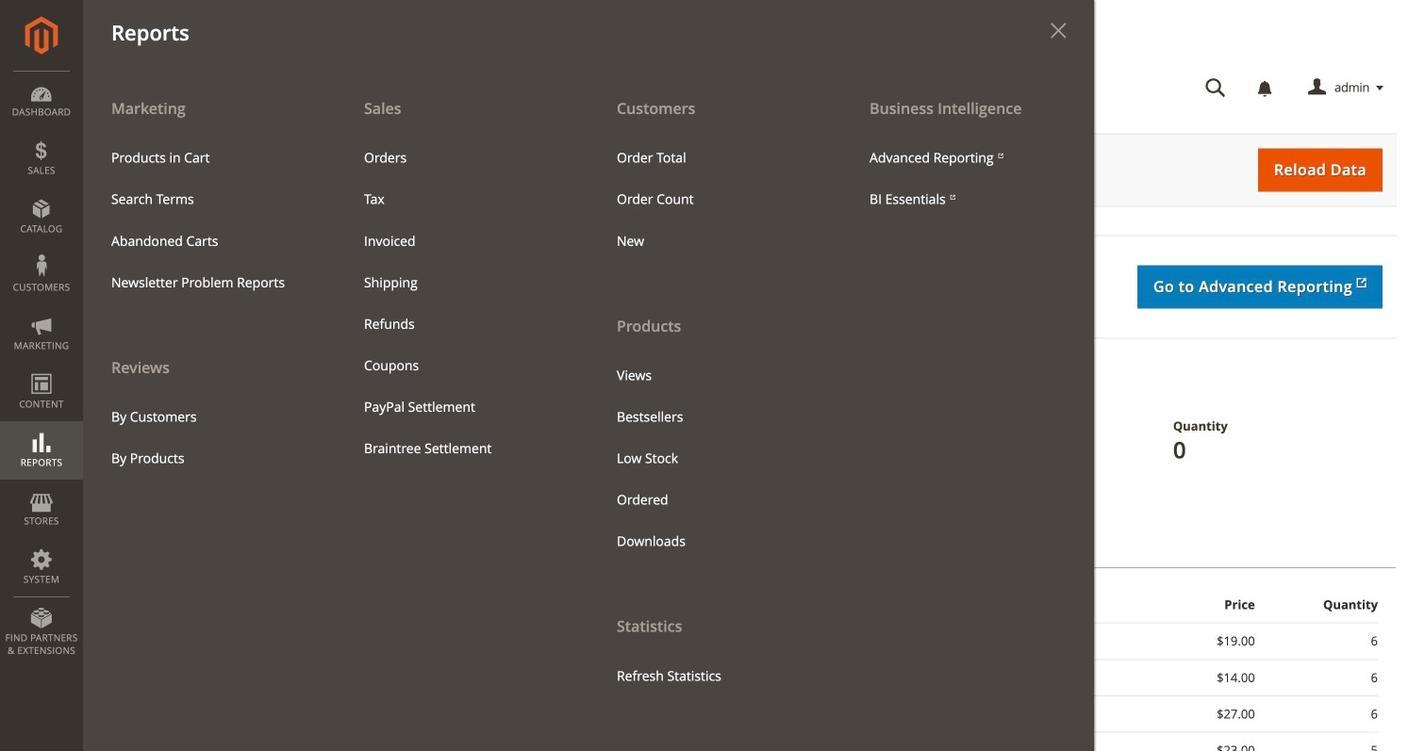 Task type: locate. For each thing, give the bounding box(es) containing it.
magento admin panel image
[[25, 16, 58, 55]]

menu
[[83, 87, 1094, 752], [83, 87, 336, 480], [589, 87, 842, 698], [97, 137, 322, 304], [350, 137, 575, 470], [603, 137, 827, 262], [856, 137, 1080, 221], [603, 355, 827, 563], [97, 397, 322, 480]]

menu bar
[[0, 0, 1094, 752]]



